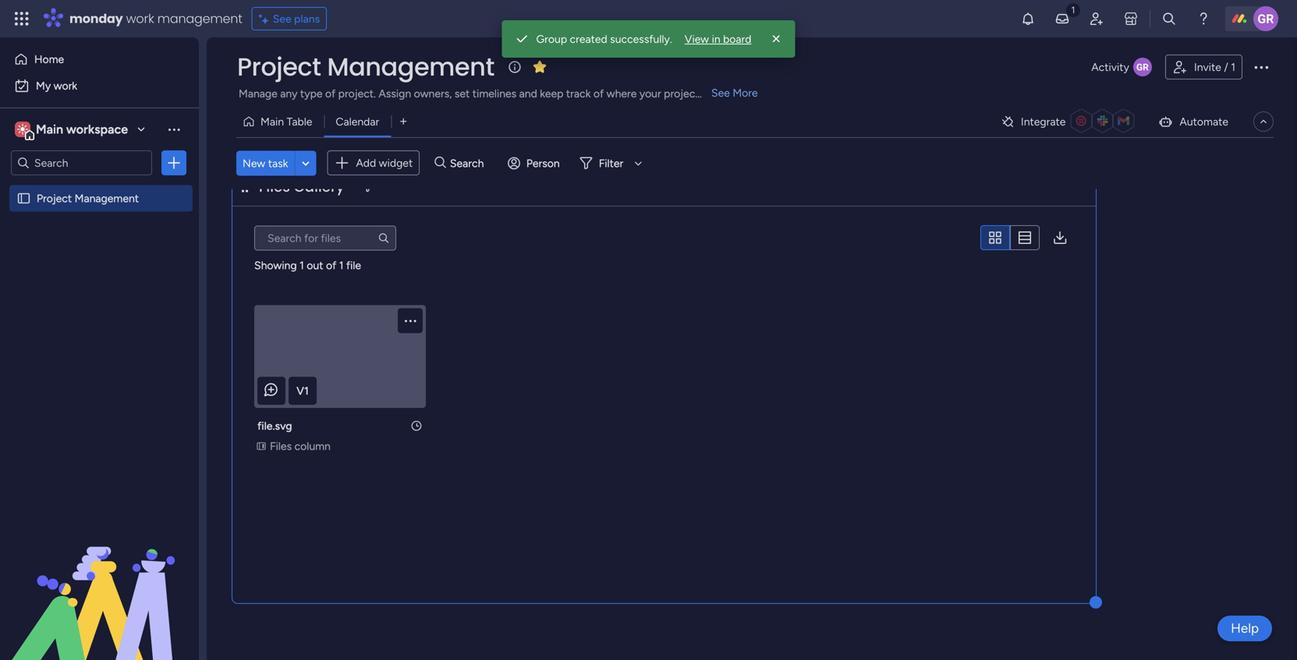 Task type: vqa. For each thing, say whether or not it's contained in the screenshot.
v2 star 2 "image"
no



Task type: describe. For each thing, give the bounding box(es) containing it.
work for my
[[54, 79, 77, 92]]

files column button
[[254, 438, 335, 455]]

lottie animation element
[[0, 503, 199, 661]]

update feed image
[[1055, 11, 1070, 27]]

monday work management
[[69, 10, 242, 27]]

project.
[[338, 87, 376, 100]]

invite / 1
[[1194, 60, 1236, 74]]

project
[[664, 87, 699, 100]]

options image
[[166, 155, 182, 171]]

home option
[[9, 47, 190, 72]]

Project Management field
[[233, 50, 498, 84]]

download image
[[1052, 230, 1068, 246]]

see more link
[[710, 85, 760, 101]]

/
[[1224, 60, 1228, 74]]

collapse board header image
[[1257, 115, 1270, 128]]

filter
[[599, 157, 623, 170]]

keep
[[540, 87, 564, 100]]

new task
[[243, 157, 288, 170]]

activity
[[1092, 60, 1130, 74]]

1 inside button
[[1231, 60, 1236, 74]]

v2 search image
[[435, 154, 446, 172]]

greg robinson image
[[1254, 6, 1279, 31]]

1 image
[[1066, 1, 1080, 18]]

my work link
[[9, 73, 190, 98]]

invite members image
[[1089, 11, 1105, 27]]

automate
[[1180, 115, 1229, 128]]

management
[[157, 10, 242, 27]]

workspace image
[[17, 121, 28, 138]]

help
[[1231, 621, 1259, 637]]

help image
[[1196, 11, 1211, 27]]

calendar
[[336, 115, 379, 128]]

track
[[566, 87, 591, 100]]

invite / 1 button
[[1165, 55, 1243, 80]]

home link
[[9, 47, 190, 72]]

alert containing group created successfully.
[[502, 20, 795, 58]]

add
[[356, 156, 376, 170]]

add view image
[[400, 116, 407, 127]]

see more
[[711, 86, 758, 99]]

monday marketplace image
[[1123, 11, 1139, 27]]

automate button
[[1152, 109, 1235, 134]]

where
[[607, 87, 637, 100]]

calendar button
[[324, 109, 391, 134]]

Search in workspace field
[[33, 154, 130, 172]]

activity button
[[1085, 55, 1159, 80]]

project management list box
[[0, 182, 199, 422]]

view
[[685, 32, 709, 46]]

help button
[[1218, 616, 1272, 642]]

timelines
[[473, 87, 517, 100]]

see plans
[[273, 12, 320, 25]]

group created successfully.
[[536, 32, 672, 46]]

table
[[287, 115, 312, 128]]

manage any type of project. assign owners, set timelines and keep track of where your project stands.
[[239, 87, 737, 100]]

widget
[[379, 156, 413, 170]]

your
[[640, 87, 661, 100]]

new task button
[[236, 151, 294, 176]]

0 horizontal spatial 1
[[300, 259, 304, 272]]

close image
[[769, 31, 784, 47]]

files
[[270, 440, 292, 453]]

my work
[[36, 79, 77, 92]]

person button
[[502, 151, 569, 176]]

plans
[[294, 12, 320, 25]]

notifications image
[[1020, 11, 1036, 27]]

add widget
[[356, 156, 413, 170]]



Task type: locate. For each thing, give the bounding box(es) containing it.
0 horizontal spatial main
[[36, 122, 63, 137]]

see
[[273, 12, 291, 25], [711, 86, 730, 99]]

view in board link
[[685, 31, 752, 47]]

type
[[300, 87, 323, 100]]

file.svg
[[257, 420, 292, 433]]

work right my
[[54, 79, 77, 92]]

of right type on the left
[[325, 87, 336, 100]]

view in board
[[685, 32, 752, 46]]

successfully.
[[610, 32, 672, 46]]

work inside option
[[54, 79, 77, 92]]

project right the public board image
[[37, 192, 72, 205]]

see for see plans
[[273, 12, 291, 25]]

of for assign
[[325, 87, 336, 100]]

Search for files search field
[[254, 226, 396, 251]]

board
[[723, 32, 752, 46]]

files column
[[270, 440, 331, 453]]

0 vertical spatial see
[[273, 12, 291, 25]]

main inside workspace selection element
[[36, 122, 63, 137]]

see for see more
[[711, 86, 730, 99]]

project management
[[237, 50, 494, 84], [37, 192, 139, 205]]

alert
[[502, 20, 795, 58]]

of for file
[[326, 259, 336, 272]]

set
[[455, 87, 470, 100]]

0 vertical spatial management
[[327, 50, 494, 84]]

see inside see plans button
[[273, 12, 291, 25]]

1 right /
[[1231, 60, 1236, 74]]

options image
[[1252, 58, 1271, 76]]

1 left file
[[339, 259, 344, 272]]

lottie animation image
[[0, 503, 199, 661]]

0 horizontal spatial see
[[273, 12, 291, 25]]

angle down image
[[302, 157, 309, 169]]

home
[[34, 53, 64, 66]]

showing
[[254, 259, 297, 272]]

workspace options image
[[166, 121, 182, 137]]

work
[[126, 10, 154, 27], [54, 79, 77, 92]]

0 horizontal spatial project
[[37, 192, 72, 205]]

main for main table
[[261, 115, 284, 128]]

2 horizontal spatial 1
[[1231, 60, 1236, 74]]

Search field
[[446, 152, 493, 174]]

None field
[[255, 177, 348, 197]]

1 vertical spatial work
[[54, 79, 77, 92]]

integrate
[[1021, 115, 1066, 128]]

see left more
[[711, 86, 730, 99]]

new
[[243, 157, 265, 170]]

main for main workspace
[[36, 122, 63, 137]]

showing 1 out of 1 file
[[254, 259, 361, 272]]

work for monday
[[126, 10, 154, 27]]

my
[[36, 79, 51, 92]]

search image
[[378, 232, 390, 244]]

0 horizontal spatial work
[[54, 79, 77, 92]]

public board image
[[16, 191, 31, 206]]

main table button
[[236, 109, 324, 134]]

workspace image
[[15, 121, 30, 138]]

workspace
[[66, 122, 128, 137]]

1
[[1231, 60, 1236, 74], [300, 259, 304, 272], [339, 259, 344, 272]]

group
[[536, 32, 567, 46]]

task
[[268, 157, 288, 170]]

1 horizontal spatial project management
[[237, 50, 494, 84]]

of
[[325, 87, 336, 100], [594, 87, 604, 100], [326, 259, 336, 272]]

project up any
[[237, 50, 321, 84]]

owners,
[[414, 87, 452, 100]]

1 horizontal spatial management
[[327, 50, 494, 84]]

0 horizontal spatial project management
[[37, 192, 139, 205]]

stands.
[[702, 87, 737, 100]]

more
[[733, 86, 758, 99]]

main workspace button
[[11, 116, 152, 143]]

1 horizontal spatial 1
[[339, 259, 344, 272]]

of right track
[[594, 87, 604, 100]]

management up assign
[[327, 50, 494, 84]]

workspace selection element
[[15, 120, 130, 140]]

gallery layout group
[[981, 225, 1040, 251]]

project management up project.
[[237, 50, 494, 84]]

manage
[[239, 87, 278, 100]]

invite
[[1194, 60, 1222, 74]]

remove from favorites image
[[532, 59, 548, 74]]

1 vertical spatial see
[[711, 86, 730, 99]]

1 left out
[[300, 259, 304, 272]]

file
[[346, 259, 361, 272]]

out
[[307, 259, 323, 272]]

dapulse drag handle 3 image
[[242, 182, 248, 193]]

project management down search in workspace field on the left
[[37, 192, 139, 205]]

1 vertical spatial project
[[37, 192, 72, 205]]

in
[[712, 32, 721, 46]]

project management inside project management 'list box'
[[37, 192, 139, 205]]

management inside 'list box'
[[75, 192, 139, 205]]

main table
[[261, 115, 312, 128]]

management down search in workspace field on the left
[[75, 192, 139, 205]]

1 vertical spatial project management
[[37, 192, 139, 205]]

None search field
[[254, 226, 396, 251]]

person
[[526, 157, 560, 170]]

arrow down image
[[629, 154, 648, 173]]

filter button
[[574, 151, 648, 176]]

see left 'plans' at the top left of page
[[273, 12, 291, 25]]

0 vertical spatial project management
[[237, 50, 494, 84]]

project inside 'list box'
[[37, 192, 72, 205]]

0 vertical spatial work
[[126, 10, 154, 27]]

monday
[[69, 10, 123, 27]]

show board description image
[[505, 59, 524, 75]]

v1
[[297, 385, 309, 398]]

my work option
[[9, 73, 190, 98]]

main
[[261, 115, 284, 128], [36, 122, 63, 137]]

column
[[295, 440, 331, 453]]

add widget button
[[327, 151, 420, 176]]

created
[[570, 32, 607, 46]]

1 horizontal spatial see
[[711, 86, 730, 99]]

0 horizontal spatial management
[[75, 192, 139, 205]]

file actions image
[[403, 313, 418, 329]]

of right out
[[326, 259, 336, 272]]

1 horizontal spatial project
[[237, 50, 321, 84]]

main workspace
[[36, 122, 128, 137]]

any
[[280, 87, 298, 100]]

and
[[519, 87, 537, 100]]

main left table
[[261, 115, 284, 128]]

see plans button
[[252, 7, 327, 30]]

1 horizontal spatial work
[[126, 10, 154, 27]]

project
[[237, 50, 321, 84], [37, 192, 72, 205]]

0 vertical spatial project
[[237, 50, 321, 84]]

assign
[[379, 87, 411, 100]]

1 vertical spatial management
[[75, 192, 139, 205]]

main right workspace image
[[36, 122, 63, 137]]

work right 'monday'
[[126, 10, 154, 27]]

option
[[0, 184, 199, 188]]

select product image
[[14, 11, 30, 27]]

integrate button
[[995, 105, 1145, 138]]

management
[[327, 50, 494, 84], [75, 192, 139, 205]]

1 horizontal spatial main
[[261, 115, 284, 128]]

see inside see more link
[[711, 86, 730, 99]]

search everything image
[[1162, 11, 1177, 27]]



